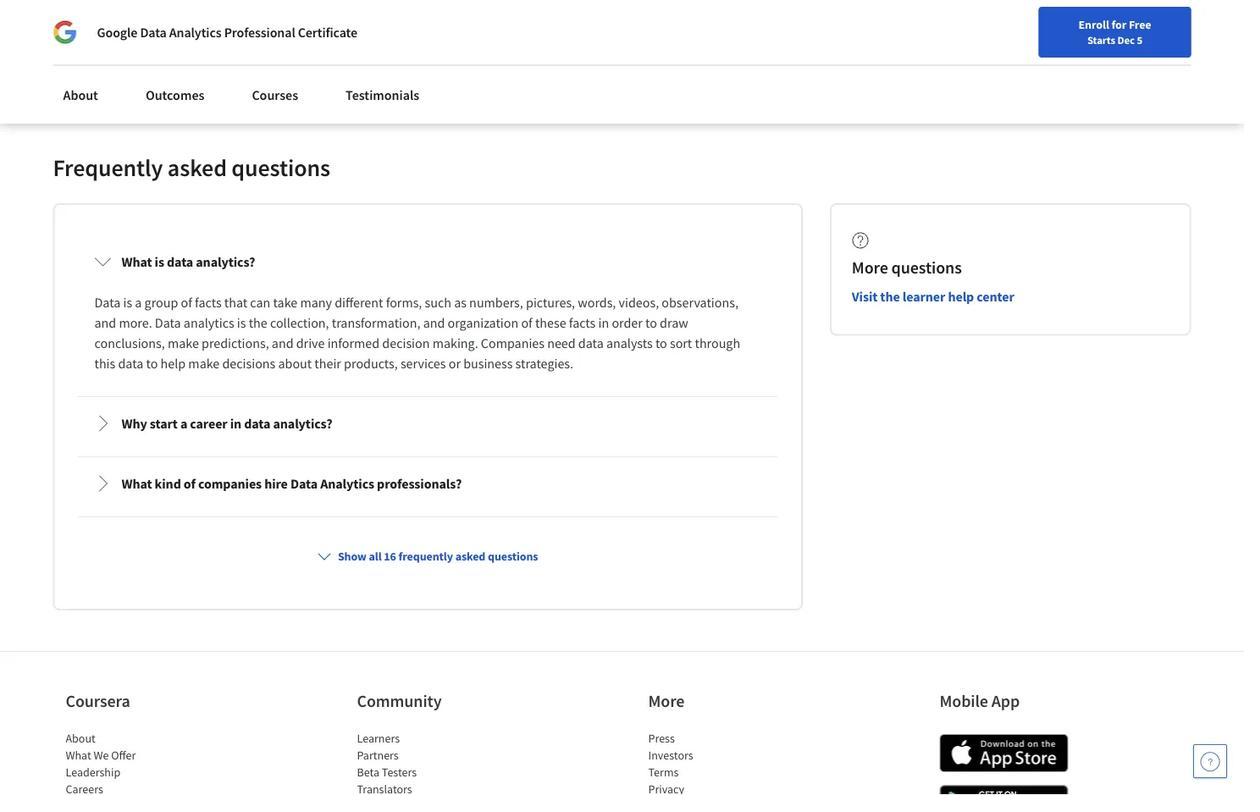 Task type: locate. For each thing, give the bounding box(es) containing it.
forms,
[[386, 294, 422, 311]]

order
[[612, 315, 643, 331]]

observations,
[[662, 294, 738, 311]]

about inside about what we offer leadership
[[66, 731, 96, 746]]

1 vertical spatial about link
[[66, 731, 96, 746]]

1 vertical spatial facts
[[569, 315, 596, 331]]

predictions,
[[202, 335, 269, 352]]

data up more.
[[94, 294, 121, 311]]

the down can
[[249, 315, 267, 331]]

of right kind
[[184, 475, 196, 492]]

about link down google image
[[53, 76, 108, 113]]

list item down terms
[[648, 781, 792, 795]]

1 horizontal spatial list
[[357, 730, 501, 795]]

the right visit
[[880, 289, 900, 306]]

beta testers link
[[357, 765, 417, 780]]

of inside what kind of companies hire data analytics professionals? dropdown button
[[184, 475, 196, 492]]

2 vertical spatial to
[[146, 355, 158, 372]]

1 horizontal spatial a
[[180, 415, 187, 432]]

asked down outcomes link
[[168, 153, 227, 183]]

and left more.
[[94, 315, 116, 331]]

what we offer link
[[66, 748, 136, 763]]

the
[[880, 289, 900, 306], [249, 315, 267, 331]]

3 list from the left
[[648, 730, 792, 795]]

2 vertical spatial questions
[[488, 549, 538, 564]]

asked right frequently
[[455, 549, 485, 564]]

1 horizontal spatial analytics
[[320, 475, 374, 492]]

analytics?
[[196, 254, 255, 271], [273, 415, 332, 432]]

data
[[140, 24, 167, 41], [94, 294, 121, 311], [155, 315, 181, 331], [290, 475, 318, 492]]

2 horizontal spatial list item
[[648, 781, 792, 795]]

analytics? up that
[[196, 254, 255, 271]]

is inside dropdown button
[[155, 254, 164, 271]]

more questions
[[852, 257, 962, 279]]

None search field
[[241, 11, 555, 44]]

1 vertical spatial questions
[[891, 257, 962, 279]]

press link
[[648, 731, 675, 746]]

what left kind
[[122, 475, 152, 492]]

drive
[[296, 335, 325, 352]]

what for what kind of companies hire data analytics professionals?
[[122, 475, 152, 492]]

1 vertical spatial is
[[123, 294, 132, 311]]

list item down testers
[[357, 781, 501, 795]]

list containing press
[[648, 730, 792, 795]]

menu item
[[889, 17, 998, 72]]

partners
[[357, 748, 399, 763]]

1 vertical spatial about
[[66, 731, 96, 746]]

these
[[535, 315, 566, 331]]

a inside why start a career in data analytics? dropdown button
[[180, 415, 187, 432]]

asked inside 'dropdown button'
[[455, 549, 485, 564]]

testers
[[382, 765, 417, 780]]

about down google image
[[63, 86, 98, 103]]

facts down words,
[[569, 315, 596, 331]]

1 horizontal spatial questions
[[488, 549, 538, 564]]

a
[[135, 294, 142, 311], [180, 415, 187, 432]]

words,
[[578, 294, 616, 311]]

0 vertical spatial about
[[63, 86, 98, 103]]

questions inside 'dropdown button'
[[488, 549, 538, 564]]

conclusions,
[[94, 335, 165, 352]]

0 vertical spatial help
[[948, 289, 974, 306]]

0 horizontal spatial facts
[[195, 294, 222, 311]]

make down the analytics
[[168, 335, 199, 352]]

facts
[[195, 294, 222, 311], [569, 315, 596, 331]]

0 horizontal spatial list
[[66, 730, 210, 795]]

list item for more
[[648, 781, 792, 795]]

leadership link
[[66, 765, 120, 780]]

0 horizontal spatial questions
[[231, 153, 330, 183]]

help center image
[[1200, 751, 1220, 771]]

press investors terms
[[648, 731, 693, 780]]

what
[[122, 254, 152, 271], [122, 475, 152, 492], [66, 748, 91, 763]]

mobile app
[[940, 691, 1020, 712]]

more up visit
[[852, 257, 888, 279]]

2 vertical spatial what
[[66, 748, 91, 763]]

in down words,
[[598, 315, 609, 331]]

making.
[[432, 335, 478, 352]]

2 horizontal spatial is
[[237, 315, 246, 331]]

make
[[168, 335, 199, 352], [188, 355, 220, 372]]

1 horizontal spatial asked
[[455, 549, 485, 564]]

of right group
[[181, 294, 192, 311]]

1 vertical spatial analytics
[[320, 475, 374, 492]]

coursera
[[66, 691, 130, 712]]

2 vertical spatial of
[[184, 475, 196, 492]]

a for career
[[180, 415, 187, 432]]

3 list item from the left
[[648, 781, 792, 795]]

list containing learners
[[357, 730, 501, 795]]

list item down offer
[[66, 781, 210, 795]]

and
[[94, 315, 116, 331], [423, 315, 445, 331], [272, 335, 293, 352]]

1 horizontal spatial the
[[880, 289, 900, 306]]

more up press link
[[648, 691, 685, 712]]

1 vertical spatial asked
[[455, 549, 485, 564]]

more for more
[[648, 691, 685, 712]]

1 vertical spatial to
[[655, 335, 667, 352]]

outcomes link
[[135, 76, 215, 113]]

2 horizontal spatial list
[[648, 730, 792, 795]]

0 horizontal spatial the
[[249, 315, 267, 331]]

collapsed list
[[75, 232, 781, 795]]

1 list from the left
[[66, 730, 210, 795]]

0 vertical spatial what
[[122, 254, 152, 271]]

1 list item from the left
[[66, 781, 210, 795]]

analytics
[[169, 24, 221, 41], [320, 475, 374, 492]]

a inside data is a group of facts that can take many different forms, such as numbers, pictures, words, videos, observations, and more. data analytics is the collection, transformation, and organization of these facts in order to draw conclusions, make predictions, and drive informed decision making. companies need data analysts to sort through this data to help make decisions about their products, services or business strategies.
[[135, 294, 142, 311]]

0 vertical spatial a
[[135, 294, 142, 311]]

google data analytics professional certificate
[[97, 24, 357, 41]]

is for what
[[155, 254, 164, 271]]

draw
[[660, 315, 688, 331]]

learners partners beta testers
[[357, 731, 417, 780]]

companies
[[481, 335, 544, 352]]

0 vertical spatial questions
[[231, 153, 330, 183]]

1 vertical spatial what
[[122, 475, 152, 492]]

asked
[[168, 153, 227, 183], [455, 549, 485, 564]]

more for more questions
[[852, 257, 888, 279]]

0 vertical spatial about link
[[53, 76, 108, 113]]

this
[[94, 355, 115, 372]]

is
[[155, 254, 164, 271], [123, 294, 132, 311], [237, 315, 246, 331]]

starts
[[1087, 33, 1115, 47]]

0 horizontal spatial list item
[[66, 781, 210, 795]]

analytics right hire
[[320, 475, 374, 492]]

visit the learner help center link
[[852, 289, 1014, 306]]

hire
[[264, 475, 288, 492]]

2 list from the left
[[357, 730, 501, 795]]

center
[[977, 289, 1014, 306]]

help down conclusions,
[[161, 355, 186, 372]]

frequently
[[53, 153, 163, 183]]

about up what we offer link
[[66, 731, 96, 746]]

analytics? down the about
[[273, 415, 332, 432]]

about link for frequently asked questions
[[53, 76, 108, 113]]

1 horizontal spatial facts
[[569, 315, 596, 331]]

1 vertical spatial analytics?
[[273, 415, 332, 432]]

2 horizontal spatial questions
[[891, 257, 962, 279]]

1 vertical spatial help
[[161, 355, 186, 372]]

list
[[66, 730, 210, 795], [357, 730, 501, 795], [648, 730, 792, 795]]

help left center
[[948, 289, 974, 306]]

numbers,
[[469, 294, 523, 311]]

data right career
[[244, 415, 270, 432]]

about for about what we offer leadership
[[66, 731, 96, 746]]

their
[[314, 355, 341, 372]]

analytics left professional
[[169, 24, 221, 41]]

why start a career in data analytics? button
[[81, 400, 775, 447]]

the inside data is a group of facts that can take many different forms, such as numbers, pictures, words, videos, observations, and more. data analytics is the collection, transformation, and organization of these facts in order to draw conclusions, make predictions, and drive informed decision making. companies need data analysts to sort through this data to help make decisions about their products, services or business strategies.
[[249, 315, 267, 331]]

is up more.
[[123, 294, 132, 311]]

1 horizontal spatial in
[[598, 315, 609, 331]]

0 horizontal spatial help
[[161, 355, 186, 372]]

0 vertical spatial asked
[[168, 153, 227, 183]]

in right career
[[230, 415, 241, 432]]

data right hire
[[290, 475, 318, 492]]

2 vertical spatial is
[[237, 315, 246, 331]]

what up leadership link
[[66, 748, 91, 763]]

1 vertical spatial more
[[648, 691, 685, 712]]

certificate
[[298, 24, 357, 41]]

list containing about
[[66, 730, 210, 795]]

1 vertical spatial a
[[180, 415, 187, 432]]

help
[[948, 289, 974, 306], [161, 355, 186, 372]]

to
[[645, 315, 657, 331], [655, 335, 667, 352], [146, 355, 158, 372]]

to left the draw
[[645, 315, 657, 331]]

list for community
[[357, 730, 501, 795]]

a right start
[[180, 415, 187, 432]]

dec
[[1117, 33, 1135, 47]]

of left these
[[521, 315, 532, 331]]

download on the app store image
[[940, 735, 1068, 773]]

0 horizontal spatial a
[[135, 294, 142, 311]]

questions
[[231, 153, 330, 183], [891, 257, 962, 279], [488, 549, 538, 564]]

frequently
[[399, 549, 453, 564]]

we
[[94, 748, 109, 763]]

2 list item from the left
[[357, 781, 501, 795]]

1 horizontal spatial is
[[155, 254, 164, 271]]

0 vertical spatial in
[[598, 315, 609, 331]]

0 horizontal spatial is
[[123, 294, 132, 311]]

facts up the analytics
[[195, 294, 222, 311]]

through
[[695, 335, 740, 352]]

0 vertical spatial is
[[155, 254, 164, 271]]

testimonials
[[346, 86, 419, 103]]

to down conclusions,
[[146, 355, 158, 372]]

a up more.
[[135, 294, 142, 311]]

show
[[338, 549, 367, 564]]

list item
[[66, 781, 210, 795], [357, 781, 501, 795], [648, 781, 792, 795]]

professional
[[224, 24, 295, 41]]

about link up what we offer link
[[66, 731, 96, 746]]

0 horizontal spatial in
[[230, 415, 241, 432]]

is up group
[[155, 254, 164, 271]]

what kind of companies hire data analytics professionals? button
[[81, 460, 775, 508]]

terms
[[648, 765, 679, 780]]

terms link
[[648, 765, 679, 780]]

in inside data is a group of facts that can take many different forms, such as numbers, pictures, words, videos, observations, and more. data analytics is the collection, transformation, and organization of these facts in order to draw conclusions, make predictions, and drive informed decision making. companies need data analysts to sort through this data to help make decisions about their products, services or business strategies.
[[598, 315, 609, 331]]

0 horizontal spatial more
[[648, 691, 685, 712]]

to left sort
[[655, 335, 667, 352]]

1 horizontal spatial more
[[852, 257, 888, 279]]

what up group
[[122, 254, 152, 271]]

1 vertical spatial the
[[249, 315, 267, 331]]

1 vertical spatial in
[[230, 415, 241, 432]]

1 horizontal spatial analytics?
[[273, 415, 332, 432]]

0 vertical spatial analytics
[[169, 24, 221, 41]]

or
[[449, 355, 461, 372]]

make down predictions,
[[188, 355, 220, 372]]

1 horizontal spatial help
[[948, 289, 974, 306]]

of
[[181, 294, 192, 311], [521, 315, 532, 331], [184, 475, 196, 492]]

1 horizontal spatial list item
[[357, 781, 501, 795]]

and down such
[[423, 315, 445, 331]]

list item for coursera
[[66, 781, 210, 795]]

0 horizontal spatial analytics?
[[196, 254, 255, 271]]

5
[[1137, 33, 1142, 47]]

0 vertical spatial more
[[852, 257, 888, 279]]

learners link
[[357, 731, 400, 746]]

is down that
[[237, 315, 246, 331]]

and up the about
[[272, 335, 293, 352]]

start
[[150, 415, 178, 432]]

testimonials link
[[335, 76, 430, 113]]

show all 16 frequently asked questions button
[[311, 541, 545, 572]]



Task type: vqa. For each thing, say whether or not it's contained in the screenshot.


Task type: describe. For each thing, give the bounding box(es) containing it.
google image
[[53, 20, 77, 44]]

help inside data is a group of facts that can take many different forms, such as numbers, pictures, words, videos, observations, and more. data analytics is the collection, transformation, and organization of these facts in order to draw conclusions, make predictions, and drive informed decision making. companies need data analysts to sort through this data to help make decisions about their products, services or business strategies.
[[161, 355, 186, 372]]

analytics inside dropdown button
[[320, 475, 374, 492]]

about for about
[[63, 86, 98, 103]]

that
[[224, 294, 247, 311]]

about link for more
[[66, 731, 96, 746]]

what inside about what we offer leadership
[[66, 748, 91, 763]]

1 vertical spatial of
[[521, 315, 532, 331]]

0 horizontal spatial and
[[94, 315, 116, 331]]

offer
[[111, 748, 136, 763]]

collection,
[[270, 315, 329, 331]]

data is a group of facts that can take many different forms, such as numbers, pictures, words, videos, observations, and more. data analytics is the collection, transformation, and organization of these facts in order to draw conclusions, make predictions, and drive informed decision making. companies need data analysts to sort through this data to help make decisions about their products, services or business strategies.
[[94, 294, 743, 372]]

professionals?
[[377, 475, 462, 492]]

list item for community
[[357, 781, 501, 795]]

visit the learner help center
[[852, 289, 1014, 306]]

beta
[[357, 765, 379, 780]]

data inside dropdown button
[[290, 475, 318, 492]]

about
[[278, 355, 312, 372]]

show all 16 frequently asked questions
[[338, 549, 538, 564]]

free
[[1129, 17, 1151, 32]]

0 vertical spatial analytics?
[[196, 254, 255, 271]]

sort
[[670, 335, 692, 352]]

list for more
[[648, 730, 792, 795]]

0 vertical spatial the
[[880, 289, 900, 306]]

all
[[369, 549, 382, 564]]

organization
[[448, 315, 518, 331]]

analytics
[[184, 315, 234, 331]]

investors
[[648, 748, 693, 763]]

leadership
[[66, 765, 120, 780]]

data down group
[[155, 315, 181, 331]]

in inside dropdown button
[[230, 415, 241, 432]]

group
[[144, 294, 178, 311]]

partners link
[[357, 748, 399, 763]]

community
[[357, 691, 442, 712]]

as
[[454, 294, 467, 311]]

0 vertical spatial facts
[[195, 294, 222, 311]]

app
[[991, 691, 1020, 712]]

frequently asked questions
[[53, 153, 330, 183]]

analysts
[[606, 335, 653, 352]]

press
[[648, 731, 675, 746]]

google
[[97, 24, 137, 41]]

what is data analytics? button
[[81, 238, 775, 286]]

what is data analytics?
[[122, 254, 255, 271]]

what for what is data analytics?
[[122, 254, 152, 271]]

coursera image
[[20, 14, 128, 41]]

companies
[[198, 475, 262, 492]]

mobile
[[940, 691, 988, 712]]

about what we offer leadership
[[66, 731, 136, 780]]

data right need
[[578, 335, 604, 352]]

enroll
[[1078, 17, 1109, 32]]

for
[[1111, 17, 1126, 32]]

many
[[300, 294, 332, 311]]

can
[[250, 294, 270, 311]]

learners
[[357, 731, 400, 746]]

services
[[400, 355, 446, 372]]

a for group
[[135, 294, 142, 311]]

different
[[335, 294, 383, 311]]

more.
[[119, 315, 152, 331]]

kind
[[155, 475, 181, 492]]

products,
[[344, 355, 398, 372]]

why
[[122, 415, 147, 432]]

0 horizontal spatial asked
[[168, 153, 227, 183]]

data up group
[[167, 254, 193, 271]]

data right google
[[140, 24, 167, 41]]

decision
[[382, 335, 430, 352]]

pictures,
[[526, 294, 575, 311]]

transformation,
[[332, 315, 420, 331]]

investors link
[[648, 748, 693, 763]]

outcomes
[[146, 86, 204, 103]]

0 vertical spatial to
[[645, 315, 657, 331]]

2 horizontal spatial and
[[423, 315, 445, 331]]

informed
[[327, 335, 380, 352]]

enroll for free starts dec 5
[[1078, 17, 1151, 47]]

0 vertical spatial make
[[168, 335, 199, 352]]

strategies.
[[515, 355, 573, 372]]

get it on google play image
[[940, 785, 1068, 795]]

courses
[[252, 86, 298, 103]]

is for data
[[123, 294, 132, 311]]

why start a career in data analytics?
[[122, 415, 332, 432]]

career
[[190, 415, 227, 432]]

0 horizontal spatial analytics
[[169, 24, 221, 41]]

1 vertical spatial make
[[188, 355, 220, 372]]

1 horizontal spatial and
[[272, 335, 293, 352]]

learner
[[902, 289, 945, 306]]

16
[[384, 549, 396, 564]]

business
[[463, 355, 513, 372]]

data down conclusions,
[[118, 355, 143, 372]]

0 vertical spatial of
[[181, 294, 192, 311]]

decisions
[[222, 355, 275, 372]]

visit
[[852, 289, 878, 306]]

take
[[273, 294, 297, 311]]

list for coursera
[[66, 730, 210, 795]]

such
[[425, 294, 451, 311]]

videos,
[[619, 294, 659, 311]]



